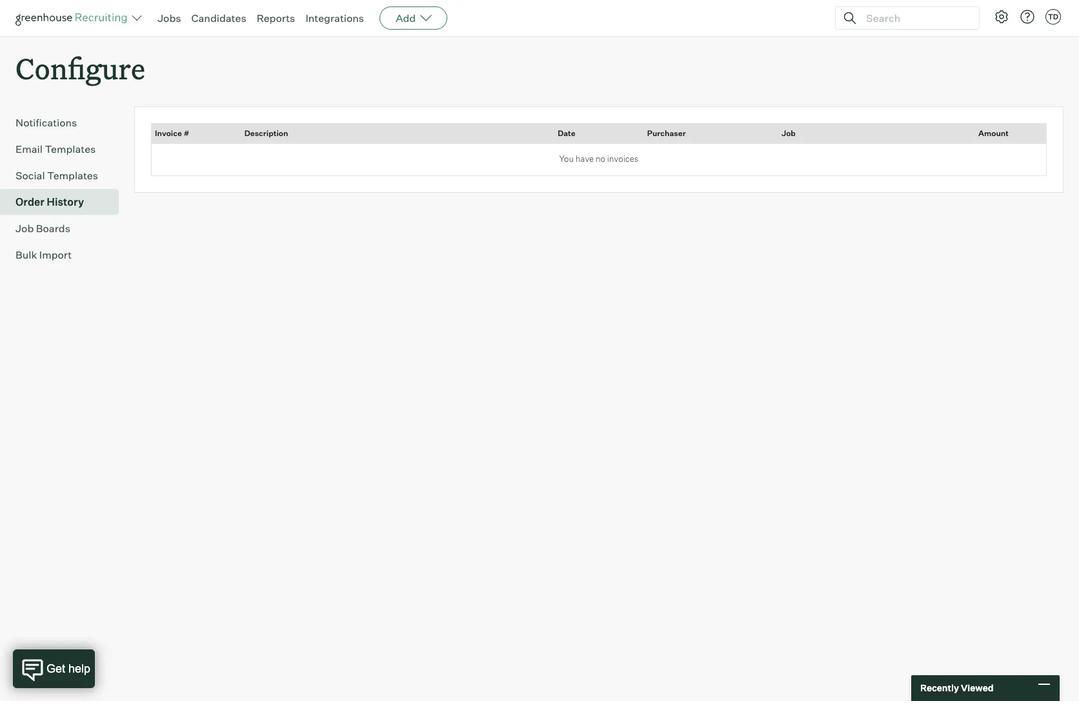 Task type: locate. For each thing, give the bounding box(es) containing it.
have
[[576, 154, 594, 164]]

invoice
[[155, 129, 182, 138]]

templates up history
[[47, 169, 98, 182]]

1 vertical spatial templates
[[47, 169, 98, 182]]

#
[[184, 129, 189, 138]]

configure image
[[994, 9, 1009, 25]]

you
[[559, 154, 574, 164]]

1 horizontal spatial job
[[781, 129, 796, 138]]

social
[[15, 169, 45, 182]]

boards
[[36, 222, 70, 235]]

purchaser
[[647, 129, 686, 138]]

integrations link
[[305, 12, 364, 25]]

0 vertical spatial templates
[[45, 143, 96, 156]]

description
[[244, 129, 288, 138]]

job for job
[[781, 129, 796, 138]]

integrations
[[305, 12, 364, 25]]

0 horizontal spatial job
[[15, 222, 34, 235]]

bulk import link
[[15, 247, 114, 263]]

job boards link
[[15, 221, 114, 236]]

0 vertical spatial job
[[781, 129, 796, 138]]

job
[[781, 129, 796, 138], [15, 222, 34, 235]]

import
[[39, 249, 72, 261]]

history
[[47, 196, 84, 209]]

candidates
[[191, 12, 246, 25]]

add
[[396, 12, 416, 25]]

viewed
[[961, 683, 994, 694]]

email
[[15, 143, 43, 156]]

td button
[[1045, 9, 1061, 25]]

templates
[[45, 143, 96, 156], [47, 169, 98, 182]]

notifications
[[15, 116, 77, 129]]

1 vertical spatial job
[[15, 222, 34, 235]]

amount
[[978, 129, 1009, 138]]

templates up the social templates link
[[45, 143, 96, 156]]

no
[[596, 154, 605, 164]]

templates for social templates
[[47, 169, 98, 182]]

add button
[[380, 6, 447, 30]]

candidates link
[[191, 12, 246, 25]]

configure
[[15, 49, 145, 87]]

order history
[[15, 196, 84, 209]]

td button
[[1043, 6, 1064, 27]]

invoices
[[607, 154, 639, 164]]

you have no invoices
[[559, 154, 639, 164]]

recently
[[920, 683, 959, 694]]



Task type: vqa. For each thing, say whether or not it's contained in the screenshot.
Integrations
yes



Task type: describe. For each thing, give the bounding box(es) containing it.
order history link
[[15, 194, 114, 210]]

reports link
[[257, 12, 295, 25]]

order
[[15, 196, 45, 209]]

Search text field
[[863, 9, 967, 27]]

templates for email templates
[[45, 143, 96, 156]]

recently viewed
[[920, 683, 994, 694]]

email templates
[[15, 143, 96, 156]]

date
[[558, 129, 575, 138]]

td
[[1048, 12, 1058, 21]]

bulk import
[[15, 249, 72, 261]]

reports
[[257, 12, 295, 25]]

social templates link
[[15, 168, 114, 183]]

job for job boards
[[15, 222, 34, 235]]

invoice #
[[155, 129, 189, 138]]

greenhouse recruiting image
[[15, 10, 132, 26]]

job boards
[[15, 222, 70, 235]]

jobs link
[[157, 12, 181, 25]]

bulk
[[15, 249, 37, 261]]

social templates
[[15, 169, 98, 182]]

notifications link
[[15, 115, 114, 130]]

email templates link
[[15, 141, 114, 157]]

jobs
[[157, 12, 181, 25]]



